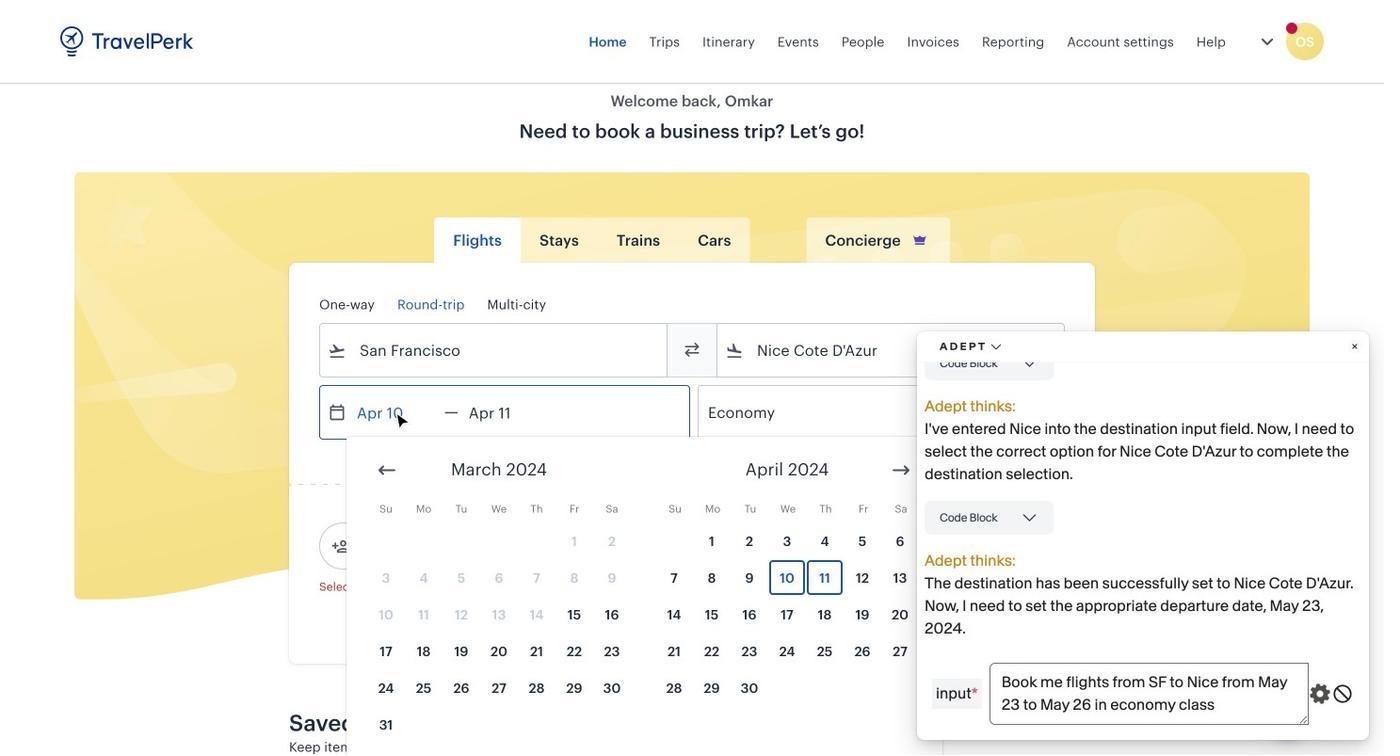 Task type: describe. For each thing, give the bounding box(es) containing it.
move forward to switch to the next month. image
[[890, 459, 913, 482]]

To search field
[[744, 335, 1040, 365]]

calendar application
[[347, 437, 1385, 755]]

Depart text field
[[347, 386, 445, 439]]



Task type: locate. For each thing, give the bounding box(es) containing it.
From search field
[[347, 335, 642, 365]]

Return text field
[[459, 386, 557, 439]]

move backward to switch to the previous month. image
[[376, 459, 398, 482]]



Task type: vqa. For each thing, say whether or not it's contained in the screenshot.
Add first traveler search box
no



